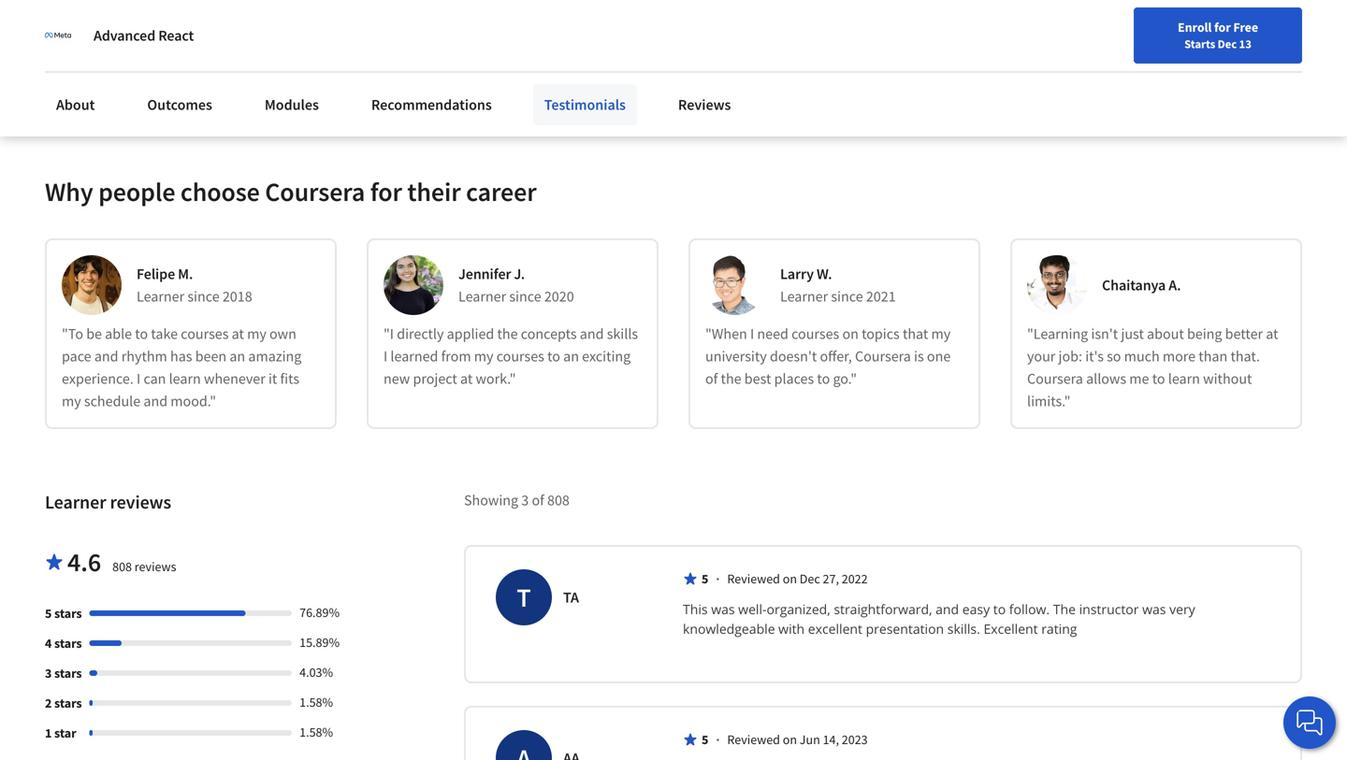 Task type: locate. For each thing, give the bounding box(es) containing it.
learn inside "learning isn't just about being better at your job: it's so much more than that. coursera allows me to learn without limits."
[[1169, 370, 1201, 388]]

1 horizontal spatial courses
[[497, 347, 545, 366]]

5 left reviewed on jun 14, 2023
[[702, 732, 709, 749]]

5 up this
[[702, 571, 709, 588]]

with
[[779, 620, 805, 638]]

1 vertical spatial i
[[384, 347, 388, 366]]

to up excellent on the right bottom of page
[[994, 601, 1006, 618]]

so
[[1107, 347, 1122, 366]]

1 vertical spatial on
[[783, 571, 797, 588]]

learn down has
[[169, 370, 201, 388]]

more right 8
[[103, 60, 134, 77]]

1 horizontal spatial was
[[1143, 601, 1167, 618]]

learner inside felipe m. learner since 2018
[[137, 287, 185, 306]]

stars for 3 stars
[[54, 665, 82, 682]]

i down "i
[[384, 347, 388, 366]]

2 stars from the top
[[54, 635, 82, 652]]

2 an from the left
[[564, 347, 579, 366]]

schedule
[[84, 392, 141, 411]]

2 horizontal spatial at
[[1267, 325, 1279, 343]]

the right the applied
[[497, 325, 518, 343]]

reviews right 4.6
[[135, 559, 176, 575]]

for
[[1215, 19, 1231, 36], [370, 175, 402, 208]]

has
[[170, 347, 192, 366]]

offer,
[[820, 347, 852, 366]]

1 vertical spatial dec
[[800, 571, 821, 588]]

0 vertical spatial dec
[[1218, 37, 1237, 51]]

4 stars from the top
[[54, 695, 82, 712]]

27,
[[823, 571, 839, 588]]

able
[[105, 325, 132, 343]]

excellent
[[808, 620, 863, 638]]

1 horizontal spatial i
[[384, 347, 388, 366]]

of
[[706, 370, 718, 388], [532, 491, 545, 510]]

2 1.58% from the top
[[300, 724, 333, 741]]

learner down the 'jennifer'
[[459, 287, 506, 306]]

1 vertical spatial more
[[1163, 347, 1196, 366]]

it
[[269, 370, 277, 388]]

was left very on the right bottom
[[1143, 601, 1167, 618]]

0 vertical spatial reviews
[[110, 491, 171, 514]]

learner inside larry w. learner since 2021
[[781, 287, 828, 306]]

1 horizontal spatial of
[[706, 370, 718, 388]]

menu item
[[990, 19, 1110, 80]]

1 1.58% from the top
[[300, 694, 333, 711]]

at right better
[[1267, 325, 1279, 343]]

my up the one
[[932, 325, 951, 343]]

on up organized, at the right
[[783, 571, 797, 588]]

0 horizontal spatial was
[[711, 601, 735, 618]]

mood."
[[171, 392, 216, 411]]

courses
[[181, 325, 229, 343], [792, 325, 840, 343], [497, 347, 545, 366]]

amazing
[[248, 347, 302, 366]]

at
[[232, 325, 244, 343], [1267, 325, 1279, 343], [460, 370, 473, 388]]

i left need
[[751, 325, 755, 343]]

to inside this was well-organized, straightforward, and easy to follow. the instructor was very knowledgeable with excellent presentation skills. excellent rating
[[994, 601, 1006, 618]]

showing
[[464, 491, 519, 510]]

1.58%
[[300, 694, 333, 711], [300, 724, 333, 741]]

collection element
[[34, 0, 1314, 115]]

of right showing
[[532, 491, 545, 510]]

more down about
[[1163, 347, 1196, 366]]

since down j.
[[509, 287, 542, 306]]

limits."
[[1028, 392, 1071, 411]]

and
[[580, 325, 604, 343], [94, 347, 118, 366], [144, 392, 168, 411], [936, 601, 959, 618]]

my inside '"i directly applied the concepts and skills i learned from my courses to an exciting new project at work."'
[[474, 347, 494, 366]]

at for courses
[[232, 325, 244, 343]]

0 horizontal spatial coursera
[[265, 175, 365, 208]]

1 horizontal spatial for
[[1215, 19, 1231, 36]]

14,
[[823, 732, 840, 749]]

i left can
[[137, 370, 141, 388]]

3 since from the left
[[831, 287, 864, 306]]

dec left 13
[[1218, 37, 1237, 51]]

0 horizontal spatial i
[[137, 370, 141, 388]]

react
[[158, 26, 194, 45]]

0 horizontal spatial the
[[497, 325, 518, 343]]

0 vertical spatial reviewed
[[728, 571, 780, 588]]

courses up offer,
[[792, 325, 840, 343]]

on up offer,
[[843, 325, 859, 343]]

this was well-organized, straightforward, and easy to follow. the instructor was very knowledgeable with excellent presentation skills. excellent rating
[[683, 601, 1199, 638]]

than
[[1199, 347, 1228, 366]]

2 reviewed from the top
[[728, 732, 780, 749]]

learner down larry
[[781, 287, 828, 306]]

"i
[[384, 325, 394, 343]]

to inside '"i directly applied the concepts and skills i learned from my courses to an exciting new project at work."'
[[548, 347, 561, 366]]

on for dec
[[783, 571, 797, 588]]

directly
[[397, 325, 444, 343]]

0 vertical spatial the
[[497, 325, 518, 343]]

reviewed on dec 27, 2022
[[728, 571, 868, 588]]

2020
[[545, 287, 574, 306]]

0 vertical spatial coursera
[[265, 175, 365, 208]]

learn for more
[[1169, 370, 1201, 388]]

learner down 'felipe'
[[137, 287, 185, 306]]

learner up 4.6
[[45, 491, 106, 514]]

stars right 2
[[54, 695, 82, 712]]

from
[[441, 347, 471, 366]]

0 horizontal spatial 808
[[112, 559, 132, 575]]

1 vertical spatial reviewed
[[728, 732, 780, 749]]

that.
[[1231, 347, 1261, 366]]

808
[[547, 491, 570, 510], [112, 559, 132, 575]]

808 right 4.6
[[112, 559, 132, 575]]

2 horizontal spatial since
[[831, 287, 864, 306]]

2 vertical spatial 5
[[702, 732, 709, 749]]

experience.
[[62, 370, 134, 388]]

2 horizontal spatial i
[[751, 325, 755, 343]]

coursera inside "learning isn't just about being better at your job: it's so much more than that. coursera allows me to learn without limits."
[[1028, 370, 1084, 388]]

0 horizontal spatial an
[[230, 347, 245, 366]]

1 since from the left
[[188, 287, 220, 306]]

1 vertical spatial for
[[370, 175, 402, 208]]

2 learn from the left
[[1169, 370, 1201, 388]]

reviews for learner reviews
[[110, 491, 171, 514]]

felipe m. learner since 2018
[[137, 265, 252, 306]]

concepts
[[521, 325, 577, 343]]

coursera down 'topics'
[[855, 347, 911, 366]]

stars up 2 stars
[[54, 665, 82, 682]]

at inside "learning isn't just about being better at your job: it's so much more than that. coursera allows me to learn without limits."
[[1267, 325, 1279, 343]]

for inside enroll for free starts dec 13
[[1215, 19, 1231, 36]]

on left jun
[[783, 732, 797, 749]]

to
[[135, 325, 148, 343], [548, 347, 561, 366], [817, 370, 830, 388], [1153, 370, 1166, 388], [994, 601, 1006, 618]]

of down university
[[706, 370, 718, 388]]

a.
[[1169, 276, 1182, 295]]

about
[[1147, 325, 1185, 343]]

larry w. learner since 2021
[[781, 265, 896, 306]]

skills.
[[948, 620, 981, 638]]

since inside felipe m. learner since 2018
[[188, 287, 220, 306]]

and down can
[[144, 392, 168, 411]]

been
[[195, 347, 227, 366]]

and inside this was well-organized, straightforward, and easy to follow. the instructor was very knowledgeable with excellent presentation skills. excellent rating
[[936, 601, 959, 618]]

0 horizontal spatial of
[[532, 491, 545, 510]]

0 vertical spatial 808
[[547, 491, 570, 510]]

own
[[270, 325, 297, 343]]

0 vertical spatial for
[[1215, 19, 1231, 36]]

3 right showing
[[522, 491, 529, 510]]

to down "concepts"
[[548, 347, 561, 366]]

learner
[[137, 287, 185, 306], [459, 287, 506, 306], [781, 287, 828, 306], [45, 491, 106, 514]]

why people choose coursera for their career
[[45, 175, 537, 208]]

2 since from the left
[[509, 287, 542, 306]]

1 reviewed from the top
[[728, 571, 780, 588]]

stars
[[54, 605, 82, 622], [54, 635, 82, 652], [54, 665, 82, 682], [54, 695, 82, 712]]

on
[[843, 325, 859, 343], [783, 571, 797, 588], [783, 732, 797, 749]]

j.
[[514, 265, 525, 283]]

it's
[[1086, 347, 1104, 366]]

0 vertical spatial more
[[103, 60, 134, 77]]

0 horizontal spatial more
[[103, 60, 134, 77]]

stars for 2 stars
[[54, 695, 82, 712]]

5
[[702, 571, 709, 588], [45, 605, 52, 622], [702, 732, 709, 749]]

0 vertical spatial 3
[[522, 491, 529, 510]]

courses up been
[[181, 325, 229, 343]]

on for jun
[[783, 732, 797, 749]]

their
[[407, 175, 461, 208]]

2 horizontal spatial courses
[[792, 325, 840, 343]]

for left free
[[1215, 19, 1231, 36]]

0 horizontal spatial learn
[[169, 370, 201, 388]]

learn
[[169, 370, 201, 388], [1169, 370, 1201, 388]]

stars right 4
[[54, 635, 82, 652]]

enroll for free starts dec 13
[[1178, 19, 1259, 51]]

0 horizontal spatial courses
[[181, 325, 229, 343]]

dec
[[1218, 37, 1237, 51], [800, 571, 821, 588]]

to left go."
[[817, 370, 830, 388]]

organized,
[[767, 601, 831, 618]]

your
[[1028, 347, 1056, 366]]

reviews up 808 reviews
[[110, 491, 171, 514]]

modules
[[265, 95, 319, 114]]

2 vertical spatial i
[[137, 370, 141, 388]]

76.89%
[[300, 604, 340, 621]]

show
[[60, 60, 92, 77]]

learner inside jennifer j. learner since 2020
[[459, 287, 506, 306]]

1 horizontal spatial an
[[564, 347, 579, 366]]

3 down 4
[[45, 665, 52, 682]]

since down m. on the left top of the page
[[188, 287, 220, 306]]

reviewed left jun
[[728, 732, 780, 749]]

0 vertical spatial on
[[843, 325, 859, 343]]

1 vertical spatial coursera
[[855, 347, 911, 366]]

1 horizontal spatial more
[[1163, 347, 1196, 366]]

new
[[384, 370, 410, 388]]

0 vertical spatial 5
[[702, 571, 709, 588]]

coursera up limits."
[[1028, 370, 1084, 388]]

go."
[[833, 370, 857, 388]]

the
[[497, 325, 518, 343], [721, 370, 742, 388]]

dec inside enroll for free starts dec 13
[[1218, 37, 1237, 51]]

1 vertical spatial 3
[[45, 665, 52, 682]]

"to be able to take courses at my own pace and rhythm has been an amazing experience. i can learn whenever it fits my schedule and mood."
[[62, 325, 302, 411]]

an
[[230, 347, 245, 366], [564, 347, 579, 366]]

1 horizontal spatial 3
[[522, 491, 529, 510]]

1 horizontal spatial coursera
[[855, 347, 911, 366]]

1 horizontal spatial the
[[721, 370, 742, 388]]

stars for 4 stars
[[54, 635, 82, 652]]

"learning
[[1028, 325, 1089, 343]]

dec left 27,
[[800, 571, 821, 588]]

the
[[1054, 601, 1076, 618]]

coursera down modules link on the top left of page
[[265, 175, 365, 208]]

since for j.
[[509, 287, 542, 306]]

0 vertical spatial of
[[706, 370, 718, 388]]

at down 2018
[[232, 325, 244, 343]]

0 vertical spatial 1.58%
[[300, 694, 333, 711]]

1 horizontal spatial dec
[[1218, 37, 1237, 51]]

1 vertical spatial 1.58%
[[300, 724, 333, 741]]

808 right showing
[[547, 491, 570, 510]]

1 learn from the left
[[169, 370, 201, 388]]

my left own
[[247, 325, 267, 343]]

and up exciting
[[580, 325, 604, 343]]

on inside "when i need courses on topics that my university doesn't offer, coursera is one of the best places to go."
[[843, 325, 859, 343]]

for left their
[[370, 175, 402, 208]]

reviewed up well-
[[728, 571, 780, 588]]

career
[[466, 175, 537, 208]]

presentation
[[866, 620, 944, 638]]

easy
[[963, 601, 990, 618]]

since down w.
[[831, 287, 864, 306]]

learn down than
[[1169, 370, 1201, 388]]

to right the me
[[1153, 370, 1166, 388]]

1 vertical spatial the
[[721, 370, 742, 388]]

1 horizontal spatial since
[[509, 287, 542, 306]]

0 vertical spatial i
[[751, 325, 755, 343]]

without
[[1204, 370, 1253, 388]]

very
[[1170, 601, 1196, 618]]

rating
[[1042, 620, 1078, 638]]

2 vertical spatial on
[[783, 732, 797, 749]]

about link
[[45, 84, 106, 125]]

1 horizontal spatial at
[[460, 370, 473, 388]]

an up whenever
[[230, 347, 245, 366]]

since inside larry w. learner since 2021
[[831, 287, 864, 306]]

and up skills.
[[936, 601, 959, 618]]

"learning isn't just about being better at your job: it's so much more than that. coursera allows me to learn without limits."
[[1028, 325, 1279, 411]]

more
[[103, 60, 134, 77], [1163, 347, 1196, 366]]

the down university
[[721, 370, 742, 388]]

since for m.
[[188, 287, 220, 306]]

0 horizontal spatial for
[[370, 175, 402, 208]]

since inside jennifer j. learner since 2020
[[509, 287, 542, 306]]

stars up 4 stars
[[54, 605, 82, 622]]

learn inside '"to be able to take courses at my own pace and rhythm has been an amazing experience. i can learn whenever it fits my schedule and mood."'
[[169, 370, 201, 388]]

to up rhythm in the top of the page
[[135, 325, 148, 343]]

1 stars from the top
[[54, 605, 82, 622]]

0 horizontal spatial since
[[188, 287, 220, 306]]

2 vertical spatial coursera
[[1028, 370, 1084, 388]]

i inside "when i need courses on topics that my university doesn't offer, coursera is one of the best places to go."
[[751, 325, 755, 343]]

my down experience.
[[62, 392, 81, 411]]

5 up 4
[[45, 605, 52, 622]]

3 stars from the top
[[54, 665, 82, 682]]

learner for felipe
[[137, 287, 185, 306]]

at inside '"to be able to take courses at my own pace and rhythm has been an amazing experience. i can learn whenever it fits my schedule and mood."'
[[232, 325, 244, 343]]

an down "concepts"
[[564, 347, 579, 366]]

1 an from the left
[[230, 347, 245, 366]]

my up the work."
[[474, 347, 494, 366]]

m.
[[178, 265, 193, 283]]

2 horizontal spatial coursera
[[1028, 370, 1084, 388]]

was up knowledgeable
[[711, 601, 735, 618]]

jennifer
[[459, 265, 511, 283]]

the inside "when i need courses on topics that my university doesn't offer, coursera is one of the best places to go."
[[721, 370, 742, 388]]

be
[[86, 325, 102, 343]]

2022
[[842, 571, 868, 588]]

0 horizontal spatial 3
[[45, 665, 52, 682]]

courses up the work."
[[497, 347, 545, 366]]

at down from
[[460, 370, 473, 388]]

1 vertical spatial reviews
[[135, 559, 176, 575]]

0 horizontal spatial dec
[[800, 571, 821, 588]]

since for w.
[[831, 287, 864, 306]]

0 horizontal spatial at
[[232, 325, 244, 343]]

1 horizontal spatial learn
[[1169, 370, 1201, 388]]

my inside "when i need courses on topics that my university doesn't offer, coursera is one of the best places to go."
[[932, 325, 951, 343]]



Task type: vqa. For each thing, say whether or not it's contained in the screenshot.
'amazing'
yes



Task type: describe. For each thing, give the bounding box(es) containing it.
advanced react
[[94, 26, 194, 45]]

excellent
[[984, 620, 1038, 638]]

me
[[1130, 370, 1150, 388]]

of inside "when i need courses on topics that my university doesn't offer, coursera is one of the best places to go."
[[706, 370, 718, 388]]

show 8 more button
[[45, 51, 148, 85]]

isn't
[[1092, 325, 1119, 343]]

1 vertical spatial 5
[[45, 605, 52, 622]]

4
[[45, 635, 52, 652]]

5 for reviewed on jun 14, 2023
[[702, 732, 709, 749]]

larry
[[781, 265, 814, 283]]

1.58% for 1 star
[[300, 724, 333, 741]]

people
[[98, 175, 175, 208]]

2 was from the left
[[1143, 601, 1167, 618]]

reviewed for reviewed on dec 27, 2022
[[728, 571, 780, 588]]

being
[[1188, 325, 1223, 343]]

well-
[[739, 601, 767, 618]]

jennifer j. learner since 2020
[[459, 265, 574, 306]]

at for better
[[1267, 325, 1279, 343]]

4.03%
[[300, 664, 333, 681]]

courses inside '"to be able to take courses at my own pace and rhythm has been an amazing experience. i can learn whenever it fits my schedule and mood."'
[[181, 325, 229, 343]]

that
[[903, 325, 929, 343]]

4.6
[[67, 546, 101, 579]]

university
[[706, 347, 767, 366]]

outcomes link
[[136, 84, 224, 125]]

testimonials link
[[533, 84, 637, 125]]

allows
[[1087, 370, 1127, 388]]

jun
[[800, 732, 821, 749]]

project
[[413, 370, 458, 388]]

1 horizontal spatial 808
[[547, 491, 570, 510]]

13
[[1240, 37, 1252, 51]]

coursera inside "when i need courses on topics that my university doesn't offer, coursera is one of the best places to go."
[[855, 347, 911, 366]]

meta image
[[45, 22, 71, 49]]

i inside '"to be able to take courses at my own pace and rhythm has been an amazing experience. i can learn whenever it fits my schedule and mood."'
[[137, 370, 141, 388]]

work."
[[476, 370, 516, 388]]

reviews link
[[667, 84, 743, 125]]

follow.
[[1010, 601, 1050, 618]]

i inside '"i directly applied the concepts and skills i learned from my courses to an exciting new project at work."'
[[384, 347, 388, 366]]

much
[[1125, 347, 1160, 366]]

to inside "when i need courses on topics that my university doesn't offer, coursera is one of the best places to go."
[[817, 370, 830, 388]]

felipe
[[137, 265, 175, 283]]

more inside button
[[103, 60, 134, 77]]

to inside "learning isn't just about being better at your job: it's so much more than that. coursera allows me to learn without limits."
[[1153, 370, 1166, 388]]

skills
[[607, 325, 638, 343]]

1
[[45, 725, 52, 742]]

this
[[683, 601, 708, 618]]

at inside '"i directly applied the concepts and skills i learned from my courses to an exciting new project at work."'
[[460, 370, 473, 388]]

better
[[1226, 325, 1264, 343]]

and inside '"i directly applied the concepts and skills i learned from my courses to an exciting new project at work."'
[[580, 325, 604, 343]]

1 vertical spatial 808
[[112, 559, 132, 575]]

"to
[[62, 325, 83, 343]]

1 was from the left
[[711, 601, 735, 618]]

2023
[[842, 732, 868, 749]]

learner for larry
[[781, 287, 828, 306]]

applied
[[447, 325, 494, 343]]

why
[[45, 175, 93, 208]]

courses inside "when i need courses on topics that my university doesn't offer, coursera is one of the best places to go."
[[792, 325, 840, 343]]

5 for reviewed on dec 27, 2022
[[702, 571, 709, 588]]

to inside '"to be able to take courses at my own pace and rhythm has been an amazing experience. i can learn whenever it fits my schedule and mood."'
[[135, 325, 148, 343]]

take
[[151, 325, 178, 343]]

15.89%
[[300, 634, 340, 651]]

show 8 more
[[60, 60, 134, 77]]

"when i need courses on topics that my university doesn't offer, coursera is one of the best places to go."
[[706, 325, 951, 388]]

chaitanya a.
[[1103, 276, 1182, 295]]

the inside '"i directly applied the concepts and skills i learned from my courses to an exciting new project at work."'
[[497, 325, 518, 343]]

topics
[[862, 325, 900, 343]]

doesn't
[[770, 347, 817, 366]]

just
[[1122, 325, 1144, 343]]

exciting
[[582, 347, 631, 366]]

stars for 5 stars
[[54, 605, 82, 622]]

chat with us image
[[1295, 708, 1325, 738]]

and up experience.
[[94, 347, 118, 366]]

fits
[[280, 370, 300, 388]]

choose
[[181, 175, 260, 208]]

more inside "learning isn't just about being better at your job: it's so much more than that. coursera allows me to learn without limits."
[[1163, 347, 1196, 366]]

t
[[517, 582, 531, 614]]

1 vertical spatial of
[[532, 491, 545, 510]]

reviewed on jun 14, 2023
[[728, 732, 868, 749]]

reviews for 808 reviews
[[135, 559, 176, 575]]

coursera image
[[22, 15, 141, 45]]

can
[[144, 370, 166, 388]]

pace
[[62, 347, 91, 366]]

"when
[[706, 325, 748, 343]]

chaitanya
[[1103, 276, 1166, 295]]

showing 3 of 808
[[464, 491, 570, 510]]

enroll
[[1178, 19, 1212, 36]]

1 star
[[45, 725, 76, 742]]

straightforward,
[[834, 601, 933, 618]]

2018
[[223, 287, 252, 306]]

learner reviews
[[45, 491, 171, 514]]

job:
[[1059, 347, 1083, 366]]

2021
[[866, 287, 896, 306]]

an inside '"i directly applied the concepts and skills i learned from my courses to an exciting new project at work."'
[[564, 347, 579, 366]]

show notifications image
[[1130, 23, 1153, 46]]

2 stars
[[45, 695, 82, 712]]

courses inside '"i directly applied the concepts and skills i learned from my courses to an exciting new project at work."'
[[497, 347, 545, 366]]

learned
[[391, 347, 438, 366]]

learn for has
[[169, 370, 201, 388]]

reviewed for reviewed on jun 14, 2023
[[728, 732, 780, 749]]

star
[[54, 725, 76, 742]]

an inside '"to be able to take courses at my own pace and rhythm has been an amazing experience. i can learn whenever it fits my schedule and mood."'
[[230, 347, 245, 366]]

starts
[[1185, 37, 1216, 51]]

about
[[56, 95, 95, 114]]

learner for jennifer
[[459, 287, 506, 306]]

best
[[745, 370, 772, 388]]

1.58% for 2 stars
[[300, 694, 333, 711]]

is
[[914, 347, 924, 366]]



